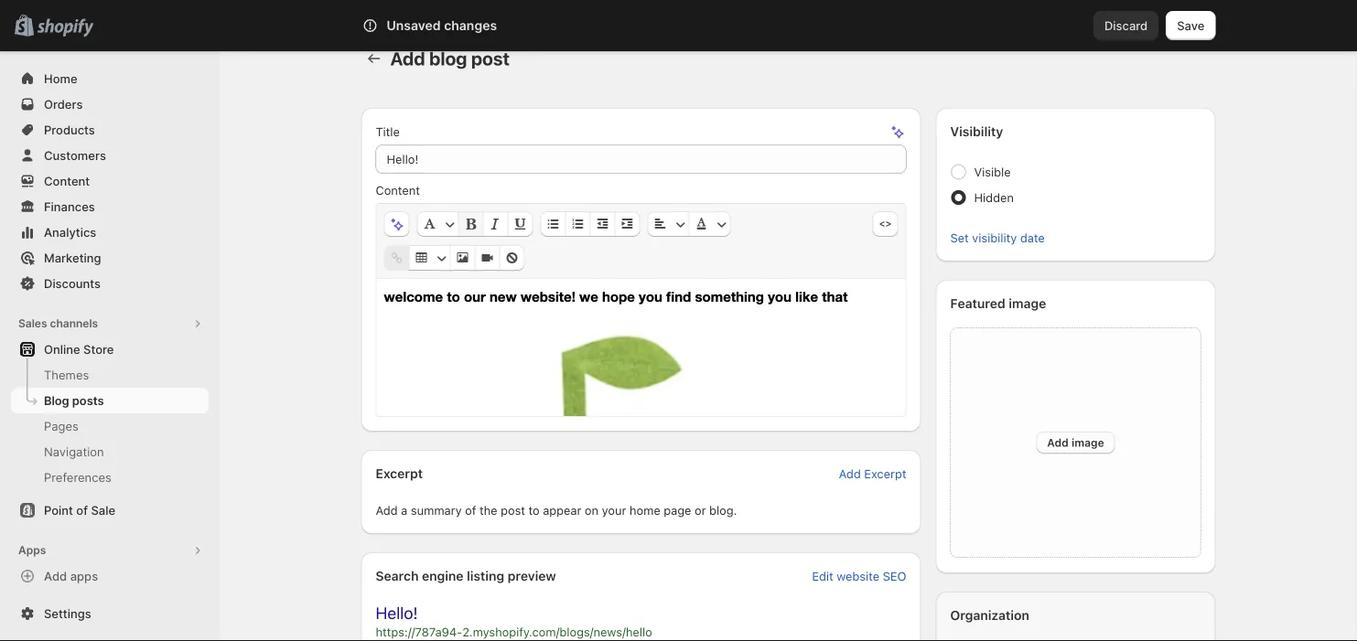 Task type: describe. For each thing, give the bounding box(es) containing it.
unsaved
[[387, 18, 441, 33]]

discounts
[[44, 277, 101, 291]]

save
[[1178, 18, 1205, 33]]

content link
[[11, 168, 209, 194]]

search button
[[413, 11, 944, 40]]

online store link
[[11, 337, 209, 363]]

point of sale
[[44, 504, 115, 518]]

sale
[[91, 504, 115, 518]]

navigation link
[[11, 439, 209, 465]]

customers link
[[11, 143, 209, 168]]

sales channels button
[[11, 311, 209, 337]]

pages link
[[11, 414, 209, 439]]

finances
[[44, 200, 95, 214]]

point of sale link
[[11, 498, 209, 524]]

products link
[[11, 117, 209, 143]]

point
[[44, 504, 73, 518]]

blog posts
[[44, 394, 104, 408]]

orders
[[44, 97, 83, 111]]

themes link
[[11, 363, 209, 388]]

sales
[[18, 317, 47, 331]]

analytics link
[[11, 220, 209, 245]]

changes
[[444, 18, 497, 33]]

themes
[[44, 368, 89, 382]]

marketing
[[44, 251, 101, 265]]

preferences
[[44, 471, 112, 485]]

blog
[[44, 394, 69, 408]]

posts
[[72, 394, 104, 408]]

save button
[[1167, 11, 1216, 40]]

unsaved changes
[[387, 18, 497, 33]]

analytics
[[44, 225, 96, 239]]



Task type: vqa. For each thing, say whether or not it's contained in the screenshot.
Blog posts
yes



Task type: locate. For each thing, give the bounding box(es) containing it.
home link
[[11, 66, 209, 92]]

of
[[76, 504, 88, 518]]

settings link
[[11, 602, 209, 627]]

orders link
[[11, 92, 209, 117]]

discounts link
[[11, 271, 209, 297]]

blog posts link
[[11, 388, 209, 414]]

settings
[[44, 607, 91, 621]]

discard button
[[1094, 11, 1159, 40]]

point of sale button
[[0, 498, 220, 524]]

add apps
[[44, 570, 98, 584]]

marketing link
[[11, 245, 209, 271]]

online store
[[44, 342, 114, 357]]

apps button
[[11, 538, 209, 564]]

customers
[[44, 148, 106, 163]]

discard
[[1105, 18, 1148, 33]]

home
[[44, 71, 77, 86]]

content
[[44, 174, 90, 188]]

add apps button
[[11, 564, 209, 590]]

products
[[44, 123, 95, 137]]

search
[[443, 18, 482, 33]]

channels
[[50, 317, 98, 331]]

add
[[44, 570, 67, 584]]

shopify image
[[37, 19, 94, 37]]

navigation
[[44, 445, 104, 459]]

sales channels
[[18, 317, 98, 331]]

online
[[44, 342, 80, 357]]

store
[[83, 342, 114, 357]]

apps
[[70, 570, 98, 584]]

finances link
[[11, 194, 209, 220]]

preferences link
[[11, 465, 209, 491]]

apps
[[18, 544, 46, 558]]

pages
[[44, 419, 79, 434]]



